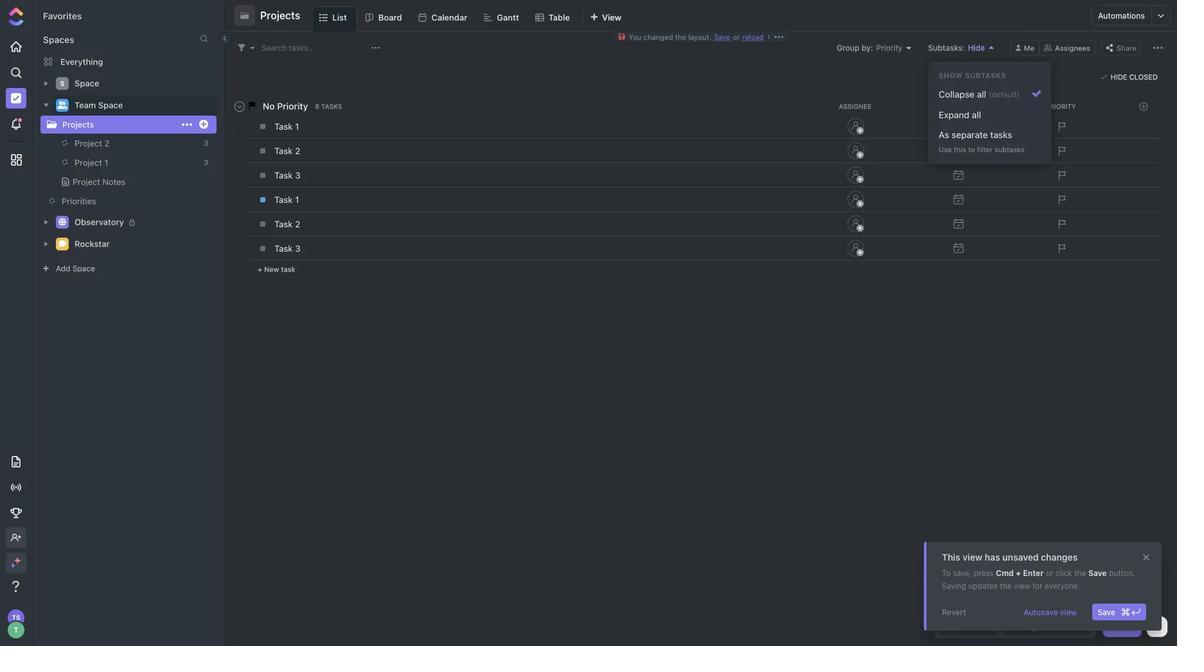 Task type: locate. For each thing, give the bounding box(es) containing it.
2 vertical spatial the
[[1000, 582, 1012, 591]]

0 vertical spatial hide
[[968, 43, 985, 52]]

space up team
[[75, 79, 99, 88]]

1 for task 1
[[295, 195, 299, 205]]

1 vertical spatial all
[[972, 110, 981, 120]]

1 vertical spatial or
[[1046, 569, 1054, 578]]

task down save button
[[1120, 623, 1137, 632]]

project 2
[[75, 138, 109, 148]]

view for this
[[963, 552, 983, 563]]

team space link
[[75, 95, 208, 116]]

2 for project 2
[[104, 138, 109, 148]]

0 vertical spatial projects
[[260, 9, 300, 22]]

1 horizontal spatial projects
[[260, 9, 300, 22]]

calendar link
[[432, 6, 473, 31]]

subtasks up the collapse all (default)
[[965, 71, 1006, 80]]

the left layout.
[[675, 33, 686, 41]]

autosave
[[1024, 608, 1058, 617]]

notes
[[103, 177, 126, 187]]

collapse all (default)
[[939, 89, 1020, 100]]

2 down task 1
[[295, 219, 300, 229]]

0 vertical spatial ‎task
[[274, 121, 293, 132]]

save
[[1089, 569, 1107, 578], [1098, 608, 1116, 617]]

me button
[[1011, 40, 1040, 56]]

0 horizontal spatial hide
[[968, 43, 985, 52]]

all down the show subtasks
[[977, 89, 986, 100]]

search
[[262, 43, 287, 52]]

changes
[[1041, 552, 1078, 563]]

you
[[629, 33, 642, 41]]

rockstar link
[[75, 234, 208, 255]]

project
[[75, 138, 102, 148], [75, 158, 102, 167], [73, 177, 100, 187]]

task 3 up task
[[274, 244, 301, 254]]

0 vertical spatial project
[[75, 138, 102, 148]]

task 3 link down '‎task 2' link
[[271, 165, 801, 186]]

1 for project 1
[[104, 158, 108, 167]]

view left for
[[1014, 582, 1031, 591]]

1 vertical spatial view
[[1014, 582, 1031, 591]]

task 3 link down task 2 link
[[271, 238, 801, 260]]

2 vertical spatial 1
[[295, 195, 299, 205]]

1 vertical spatial space
[[98, 100, 123, 110]]

0 vertical spatial 1
[[295, 121, 299, 132]]

all
[[977, 89, 986, 100], [972, 110, 981, 120]]

1 inside ‎task 1 link
[[295, 121, 299, 132]]

0 vertical spatial view
[[963, 552, 983, 563]]

press
[[974, 569, 994, 578]]

task 3 down ‎task 2
[[274, 170, 301, 181]]

share
[[1117, 44, 1137, 52]]

projects
[[260, 9, 300, 22], [62, 120, 94, 129]]

‎task down no priority
[[274, 121, 293, 132]]

view for autosave
[[1060, 608, 1077, 617]]

1 vertical spatial save
[[1098, 608, 1116, 617]]

0 horizontal spatial +
[[258, 265, 262, 274]]

projects link
[[20, 118, 179, 131]]

0 vertical spatial task 3
[[274, 170, 301, 181]]

0 horizontal spatial the
[[675, 33, 686, 41]]

+
[[258, 265, 262, 274], [1016, 569, 1021, 578]]

task
[[281, 265, 295, 274]]

Search tasks... text field
[[262, 39, 368, 57]]

+ left new
[[258, 265, 262, 274]]

save,
[[953, 569, 972, 578]]

2 down 'projects' link
[[104, 138, 109, 148]]

assignees button
[[1040, 40, 1096, 56]]

project down project 1
[[73, 177, 100, 187]]

‎task 1
[[274, 121, 299, 132]]

0 horizontal spatial or
[[733, 33, 740, 41]]

1 vertical spatial subtasks
[[995, 146, 1025, 154]]

to
[[942, 569, 951, 578]]

0 horizontal spatial view
[[963, 552, 983, 563]]

0 horizontal spatial projects
[[62, 120, 94, 129]]

3
[[204, 139, 208, 147], [204, 158, 208, 167], [295, 170, 301, 181], [295, 244, 301, 254]]

+ right the cmd
[[1016, 569, 1021, 578]]

priority
[[277, 101, 308, 112]]

automations
[[1098, 11, 1145, 20]]

view inside button
[[1060, 608, 1077, 617]]

space right add
[[73, 264, 95, 273]]

task 3 link
[[271, 165, 801, 186], [271, 238, 801, 260]]

project up project 1
[[75, 138, 102, 148]]

1 vertical spatial the
[[1075, 569, 1086, 578]]

subtasks down tasks
[[995, 146, 1025, 154]]

priorities
[[62, 196, 96, 206]]

autosave view button
[[1019, 604, 1082, 621]]

search tasks...
[[262, 43, 315, 52]]

or inside the 'this view has unsaved changes to save, press cmd + enter or click the save button. saving updates the view for everyone.'
[[1046, 569, 1054, 578]]

save inside save button
[[1098, 608, 1116, 617]]

updates
[[969, 582, 998, 591]]

0 vertical spatial space
[[75, 79, 99, 88]]

project 2 link
[[62, 134, 195, 153]]

filter
[[977, 146, 993, 154]]

2 inside project 2 link
[[104, 138, 109, 148]]

hide up the show subtasks
[[968, 43, 985, 52]]

2 vertical spatial project
[[73, 177, 100, 187]]

1 vertical spatial task 3
[[274, 244, 301, 254]]

projects up search
[[260, 9, 300, 22]]

comment image
[[58, 240, 66, 248]]

revert button
[[937, 604, 971, 621]]

space up 'projects' link
[[98, 100, 123, 110]]

show
[[939, 71, 963, 80]]

globe image
[[58, 218, 66, 226]]

1 vertical spatial +
[[1016, 569, 1021, 578]]

assignees
[[1055, 44, 1091, 52]]

calendar
[[432, 12, 467, 22]]

subtasks inside as separate tasks use this to filter subtasks
[[995, 146, 1025, 154]]

0 vertical spatial save
[[1089, 569, 1107, 578]]

2
[[104, 138, 109, 148], [295, 146, 300, 156], [295, 219, 300, 229]]

all inside button
[[972, 110, 981, 120]]

collapse
[[939, 89, 975, 100]]

task 2
[[274, 219, 300, 229]]

2 vertical spatial space
[[73, 264, 95, 273]]

2 ‎task from the top
[[274, 146, 293, 156]]

1 horizontal spatial +
[[1016, 569, 1021, 578]]

subtasks
[[965, 71, 1006, 80], [995, 146, 1025, 154]]

2 inside '‎task 2' link
[[295, 146, 300, 156]]

or left click
[[1046, 569, 1054, 578]]

2 horizontal spatial view
[[1060, 608, 1077, 617]]

1 inside task 1 link
[[295, 195, 299, 205]]

projects down team
[[62, 120, 94, 129]]

‎task for ‎task 2
[[274, 146, 293, 156]]

0 vertical spatial or
[[733, 33, 740, 41]]

1
[[295, 121, 299, 132], [104, 158, 108, 167], [295, 195, 299, 205]]

for
[[1033, 582, 1043, 591]]

view up save,
[[963, 552, 983, 563]]

view down everyone.
[[1060, 608, 1077, 617]]

save inside the 'this view has unsaved changes to save, press cmd + enter or click the save button. saving updates the view for everyone.'
[[1089, 569, 1107, 578]]

or
[[733, 33, 740, 41], [1046, 569, 1054, 578]]

table link
[[549, 6, 575, 31]]

projects inside the projects button
[[260, 9, 300, 22]]

save left button.
[[1089, 569, 1107, 578]]

or left reload
[[733, 33, 740, 41]]

1 horizontal spatial or
[[1046, 569, 1054, 578]]

no priority
[[263, 101, 308, 112]]

‎task down ‎task 1 at the left of page
[[274, 146, 293, 156]]

task up task 1
[[274, 170, 293, 181]]

1 vertical spatial 1
[[104, 158, 108, 167]]

as separate tasks use this to filter subtasks
[[939, 130, 1025, 154]]

project notes link
[[60, 172, 195, 192]]

expand all button
[[934, 105, 1047, 125]]

2 task 3 link from the top
[[271, 238, 801, 260]]

0 vertical spatial the
[[675, 33, 686, 41]]

automations button
[[1092, 6, 1152, 25]]

project down 'project 2'
[[75, 158, 102, 167]]

use
[[939, 146, 952, 154]]

tasks
[[991, 130, 1012, 140]]

‎task 2 link
[[271, 140, 801, 162]]

the right click
[[1075, 569, 1086, 578]]

2 vertical spatial view
[[1060, 608, 1077, 617]]

tasks...
[[289, 43, 315, 52]]

1 down priority
[[295, 121, 299, 132]]

this
[[942, 552, 961, 563]]

hide left closed
[[1111, 73, 1128, 81]]

save down button.
[[1098, 608, 1116, 617]]

1 up project notes
[[104, 158, 108, 167]]

1 vertical spatial ‎task
[[274, 146, 293, 156]]

1 vertical spatial hide
[[1111, 73, 1128, 81]]

‎task 2
[[274, 146, 300, 156]]

0 vertical spatial task 3 link
[[271, 165, 801, 186]]

rockstar
[[75, 239, 110, 249]]

1 inside project 1 link
[[104, 158, 108, 167]]

1 vertical spatial project
[[75, 158, 102, 167]]

+ new task
[[258, 265, 295, 274]]

the down the cmd
[[1000, 582, 1012, 591]]

project for project 2
[[75, 138, 102, 148]]

2 inside task 2 link
[[295, 219, 300, 229]]

1 ‎task from the top
[[274, 121, 293, 132]]

all down the collapse all (default)
[[972, 110, 981, 120]]

space inside 'link'
[[98, 100, 123, 110]]

0 vertical spatial all
[[977, 89, 986, 100]]

1 horizontal spatial view
[[1014, 582, 1031, 591]]

you changed the layout.
[[629, 33, 712, 41]]

space
[[75, 79, 99, 88], [98, 100, 123, 110], [73, 264, 95, 273]]

team space
[[75, 100, 123, 110]]

2 down ‎task 1 at the left of page
[[295, 146, 300, 156]]

spaces
[[43, 34, 74, 45]]

1 up task 2
[[295, 195, 299, 205]]

1 horizontal spatial hide
[[1111, 73, 1128, 81]]

hide
[[968, 43, 985, 52], [1111, 73, 1128, 81]]

1 vertical spatial task 3 link
[[271, 238, 801, 260]]



Task type: describe. For each thing, give the bounding box(es) containing it.
enter
[[1023, 569, 1044, 578]]

space for team space
[[98, 100, 123, 110]]

as
[[939, 130, 949, 140]]

autosave view
[[1024, 608, 1077, 617]]

expand
[[939, 110, 970, 120]]

add space
[[56, 264, 95, 273]]

task up task
[[274, 244, 293, 254]]

everyone.
[[1045, 582, 1081, 591]]

revert
[[942, 608, 966, 617]]

1 horizontal spatial the
[[1000, 582, 1012, 591]]

or reload
[[733, 33, 764, 41]]

task 2 link
[[271, 213, 801, 235]]

save button
[[1093, 604, 1147, 621]]

new
[[264, 265, 279, 274]]

favorites
[[43, 11, 82, 21]]

changed
[[644, 33, 673, 41]]

task up task 2
[[274, 195, 293, 205]]

1 for ‎task 1
[[295, 121, 299, 132]]

team
[[75, 100, 96, 110]]

projects button
[[255, 1, 300, 30]]

reload
[[743, 33, 764, 41]]

‎task for ‎task 1
[[274, 121, 293, 132]]

hide closed button
[[1098, 71, 1161, 84]]

table
[[549, 12, 570, 22]]

share button
[[1102, 40, 1141, 56]]

2 task 3 from the top
[[274, 244, 301, 254]]

this view has unsaved changes to save, press cmd + enter or click the save button. saving updates the view for everyone.
[[942, 552, 1135, 591]]

unsaved
[[1003, 552, 1039, 563]]

subtasks: hide
[[928, 43, 985, 52]]

hide closed
[[1111, 73, 1158, 81]]

hide inside button
[[1111, 73, 1128, 81]]

expand all
[[939, 110, 981, 120]]

task 1 link
[[271, 189, 801, 211]]

2 for ‎task 2
[[295, 146, 300, 156]]

me
[[1024, 44, 1035, 52]]

board link
[[378, 6, 407, 31]]

add
[[56, 264, 70, 273]]

button.
[[1109, 569, 1135, 578]]

‎task 1 link
[[271, 116, 801, 138]]

project 1 link
[[62, 153, 195, 172]]

observatory
[[75, 217, 124, 227]]

user group image
[[58, 101, 67, 109]]

+ inside the 'this view has unsaved changes to save, press cmd + enter or click the save button. saving updates the view for everyone.'
[[1016, 569, 1021, 578]]

2 for task 2
[[295, 219, 300, 229]]

0 vertical spatial +
[[258, 265, 262, 274]]

to
[[968, 146, 975, 154]]

all for collapse
[[977, 89, 986, 100]]

favorites button
[[43, 11, 82, 21]]

2 horizontal spatial the
[[1075, 569, 1086, 578]]

everything
[[60, 57, 103, 67]]

gantt link
[[497, 6, 524, 31]]

layout.
[[688, 33, 712, 41]]

0 vertical spatial subtasks
[[965, 71, 1006, 80]]

(default)
[[989, 90, 1020, 99]]

space for add space
[[73, 264, 95, 273]]

closed
[[1130, 73, 1158, 81]]

click
[[1056, 569, 1073, 578]]

all for expand
[[972, 110, 981, 120]]

task 1
[[274, 195, 299, 205]]

gantt
[[497, 12, 519, 22]]

list link
[[333, 7, 352, 31]]

subtasks:
[[928, 43, 965, 52]]

saving
[[942, 582, 966, 591]]

1 task 3 from the top
[[274, 170, 301, 181]]

no
[[263, 101, 275, 112]]

project for project 1
[[75, 158, 102, 167]]

space link
[[75, 73, 208, 94]]

project for project notes
[[73, 177, 100, 187]]

everything link
[[33, 51, 224, 72]]

priorities link
[[49, 192, 195, 211]]

1 task 3 link from the top
[[271, 165, 801, 186]]

1 vertical spatial projects
[[62, 120, 94, 129]]

project 1
[[75, 158, 108, 167]]

list
[[333, 13, 347, 22]]

task down task 1
[[274, 219, 293, 229]]

this
[[954, 146, 966, 154]]

separate
[[952, 130, 988, 140]]

observatory link
[[75, 212, 208, 233]]

cmd
[[996, 569, 1014, 578]]

project notes
[[73, 177, 126, 187]]

has
[[985, 552, 1000, 563]]

spaces link
[[33, 34, 74, 45]]



Task type: vqa. For each thing, say whether or not it's contained in the screenshot.
Sidebar navigation
no



